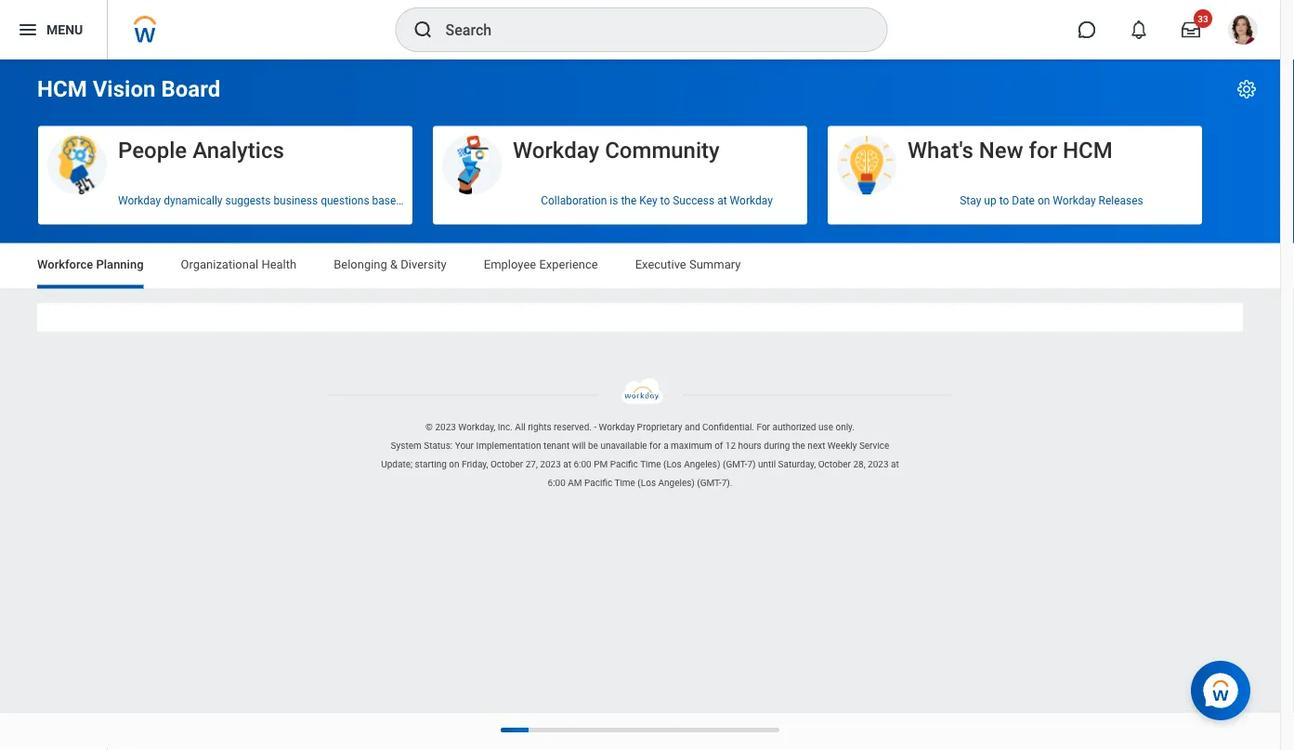 Task type: describe. For each thing, give the bounding box(es) containing it.
33
[[1198, 13, 1209, 24]]

your
[[455, 440, 474, 451]]

be
[[588, 440, 599, 451]]

of
[[715, 440, 723, 451]]

collaboration is the key to success at workday
[[541, 194, 773, 207]]

search image
[[412, 19, 435, 41]]

0 horizontal spatial at
[[564, 459, 572, 470]]

releases
[[1099, 194, 1144, 207]]

belonging
[[334, 257, 387, 271]]

inbox large image
[[1182, 20, 1201, 39]]

rights
[[528, 422, 552, 433]]

until
[[758, 459, 776, 470]]

organizational health
[[181, 257, 297, 271]]

workday right success
[[730, 194, 773, 207]]

menu banner
[[0, 0, 1281, 59]]

2 horizontal spatial on
[[1038, 194, 1051, 207]]

workday assistant region
[[1192, 653, 1259, 720]]

update;
[[381, 459, 413, 470]]

menu button
[[0, 0, 107, 59]]

organizational
[[181, 257, 259, 271]]

workday inside button
[[513, 137, 600, 163]]

7)
[[748, 459, 756, 470]]

employee
[[484, 257, 536, 271]]

vision
[[93, 76, 156, 102]]

1 vertical spatial (los
[[638, 477, 656, 489]]

date
[[1012, 194, 1035, 207]]

0 horizontal spatial time
[[615, 477, 636, 489]]

main content containing hcm vision board
[[0, 59, 1281, 348]]

2 to from the left
[[1000, 194, 1010, 207]]

1 horizontal spatial 2023
[[540, 459, 561, 470]]

maximum
[[671, 440, 713, 451]]

unavailable
[[601, 440, 648, 451]]

0 horizontal spatial 2023
[[435, 422, 456, 433]]

tenant inside © 2023 workday, inc. all rights reserved. - workday proprietary and confidential. for authorized use only. system status: your implementation tenant will be unavailable for a maximum of 12 hours during the next weekly service update; starting on friday, october 27, 2023 at 6:00 pm pacific time (los angeles) (gmt-7) until saturday, october 28, 2023 at 6:00 am pacific time (los angeles) (gmt-7).
[[544, 440, 570, 451]]

success
[[673, 194, 715, 207]]

planning
[[96, 257, 144, 271]]

friday,
[[462, 459, 488, 470]]

experience
[[539, 257, 598, 271]]

questions
[[321, 194, 370, 207]]

stay
[[960, 194, 982, 207]]

will
[[572, 440, 586, 451]]

workforce
[[37, 257, 93, 271]]

diversity
[[401, 257, 447, 271]]

justify image
[[17, 19, 39, 41]]

new
[[979, 137, 1024, 163]]

during
[[764, 440, 790, 451]]

next
[[808, 440, 826, 451]]

27,
[[526, 459, 538, 470]]

is
[[610, 194, 619, 207]]

28,
[[854, 459, 866, 470]]

only.
[[836, 422, 855, 433]]

inc.
[[498, 422, 513, 433]]

and
[[685, 422, 700, 433]]

workday inside © 2023 workday, inc. all rights reserved. - workday proprietary and confidential. for authorized use only. system status: your implementation tenant will be unavailable for a maximum of 12 hours during the next weekly service update; starting on friday, october 27, 2023 at 6:00 pm pacific time (los angeles) (gmt-7) until saturday, october 28, 2023 at 6:00 am pacific time (los angeles) (gmt-7).
[[599, 422, 635, 433]]

dynamically
[[164, 194, 223, 207]]

1 vertical spatial pacific
[[585, 477, 613, 489]]

analytics
[[193, 137, 284, 163]]

board
[[161, 76, 221, 102]]

what's
[[908, 137, 974, 163]]

service
[[860, 440, 890, 451]]

collaboration is the key to success at workday link
[[433, 187, 808, 215]]

footer containing © 2023 workday, inc. all rights reserved. - workday proprietary and confidential. for authorized use only. system status: your implementation tenant will be unavailable for a maximum of 12 hours during the next weekly service update; starting on friday, october 27, 2023 at 6:00 pm pacific time (los angeles) (gmt-7) until saturday, october 28, 2023 at 6:00 am pacific time (los angeles) (gmt-7).
[[0, 378, 1281, 492]]

what's new for hcm button
[[828, 126, 1203, 196]]

1 vertical spatial (gmt-
[[697, 477, 722, 489]]

profile logan mcneil image
[[1229, 15, 1259, 48]]

tab list containing workforce planning
[[19, 244, 1262, 289]]

summary
[[690, 257, 741, 271]]

-
[[594, 422, 597, 433]]

workday down people
[[118, 194, 161, 207]]

for inside what's new for hcm button
[[1029, 137, 1058, 163]]

0 horizontal spatial the
[[621, 194, 637, 207]]

use
[[819, 422, 834, 433]]

reserved.
[[554, 422, 592, 433]]

1 vertical spatial angeles)
[[659, 477, 695, 489]]

business
[[274, 194, 318, 207]]

executive summary
[[636, 257, 741, 271]]

workday,
[[459, 422, 496, 433]]

on inside © 2023 workday, inc. all rights reserved. - workday proprietary and confidential. for authorized use only. system status: your implementation tenant will be unavailable for a maximum of 12 hours during the next weekly service update; starting on friday, october 27, 2023 at 6:00 pm pacific time (los angeles) (gmt-7) until saturday, october 28, 2023 at 6:00 am pacific time (los angeles) (gmt-7).
[[449, 459, 460, 470]]



Task type: locate. For each thing, give the bounding box(es) containing it.
1 vertical spatial tenant
[[544, 440, 570, 451]]

october down weekly
[[819, 459, 851, 470]]

people
[[118, 137, 187, 163]]

0 horizontal spatial on
[[405, 194, 418, 207]]

1 horizontal spatial time
[[641, 459, 661, 470]]

1 vertical spatial time
[[615, 477, 636, 489]]

2 horizontal spatial 2023
[[868, 459, 889, 470]]

2 horizontal spatial at
[[891, 459, 900, 470]]

1 vertical spatial 6:00
[[548, 477, 566, 489]]

workday community button
[[433, 126, 808, 196]]

implementation
[[476, 440, 541, 451]]

starting
[[415, 459, 447, 470]]

0 vertical spatial for
[[1029, 137, 1058, 163]]

hcm up releases
[[1063, 137, 1113, 163]]

Search Workday  search field
[[446, 9, 849, 50]]

7).
[[722, 477, 733, 489]]

menu
[[46, 22, 83, 37]]

workday up unavailable
[[599, 422, 635, 433]]

main content
[[0, 59, 1281, 348]]

suggests
[[225, 194, 271, 207]]

angeles)
[[684, 459, 721, 470], [659, 477, 695, 489]]

12
[[726, 440, 736, 451]]

0 horizontal spatial october
[[491, 459, 524, 470]]

weekly
[[828, 440, 857, 451]]

1 horizontal spatial (gmt-
[[723, 459, 748, 470]]

pm
[[594, 459, 608, 470]]

1 to from the left
[[661, 194, 670, 207]]

0 vertical spatial (los
[[664, 459, 682, 470]]

workday dynamically suggests business questions based on your tenant
[[118, 194, 476, 207]]

1 horizontal spatial for
[[1029, 137, 1058, 163]]

hours
[[739, 440, 762, 451]]

workforce planning
[[37, 257, 144, 271]]

system
[[391, 440, 422, 451]]

1 horizontal spatial october
[[819, 459, 851, 470]]

tenant right your
[[445, 194, 476, 207]]

1 horizontal spatial on
[[449, 459, 460, 470]]

authorized
[[773, 422, 817, 433]]

to
[[661, 194, 670, 207], [1000, 194, 1010, 207]]

key
[[640, 194, 658, 207]]

2023 right '28,'
[[868, 459, 889, 470]]

2023
[[435, 422, 456, 433], [540, 459, 561, 470], [868, 459, 889, 470]]

collaboration
[[541, 194, 607, 207]]

(los down unavailable
[[638, 477, 656, 489]]

at right '28,'
[[891, 459, 900, 470]]

(gmt- down of
[[697, 477, 722, 489]]

0 vertical spatial the
[[621, 194, 637, 207]]

(los down a
[[664, 459, 682, 470]]

tenant
[[445, 194, 476, 207], [544, 440, 570, 451]]

october
[[491, 459, 524, 470], [819, 459, 851, 470]]

workday left releases
[[1053, 194, 1096, 207]]

employee experience
[[484, 257, 598, 271]]

0 horizontal spatial for
[[650, 440, 662, 451]]

pacific
[[610, 459, 638, 470], [585, 477, 613, 489]]

(los
[[664, 459, 682, 470], [638, 477, 656, 489]]

tenant left will
[[544, 440, 570, 451]]

on
[[405, 194, 418, 207], [1038, 194, 1051, 207], [449, 459, 460, 470]]

for inside © 2023 workday, inc. all rights reserved. - workday proprietary and confidential. for authorized use only. system status: your implementation tenant will be unavailable for a maximum of 12 hours during the next weekly service update; starting on friday, october 27, 2023 at 6:00 pm pacific time (los angeles) (gmt-7) until saturday, october 28, 2023 at 6:00 am pacific time (los angeles) (gmt-7).
[[650, 440, 662, 451]]

footer
[[0, 378, 1281, 492]]

to right key
[[661, 194, 670, 207]]

0 vertical spatial angeles)
[[684, 459, 721, 470]]

2 october from the left
[[819, 459, 851, 470]]

for right new
[[1029, 137, 1058, 163]]

the right "is"
[[621, 194, 637, 207]]

on right date at the top of the page
[[1038, 194, 1051, 207]]

configure this page image
[[1236, 78, 1259, 100]]

2023 right ©
[[435, 422, 456, 433]]

1 october from the left
[[491, 459, 524, 470]]

0 vertical spatial time
[[641, 459, 661, 470]]

for left a
[[650, 440, 662, 451]]

angeles) down a
[[659, 477, 695, 489]]

people analytics button
[[38, 126, 413, 196]]

0 vertical spatial (gmt-
[[723, 459, 748, 470]]

0 vertical spatial hcm
[[37, 76, 87, 102]]

0 horizontal spatial (gmt-
[[697, 477, 722, 489]]

workday
[[513, 137, 600, 163], [118, 194, 161, 207], [730, 194, 773, 207], [1053, 194, 1096, 207], [599, 422, 635, 433]]

©
[[426, 422, 433, 433]]

the inside © 2023 workday, inc. all rights reserved. - workday proprietary and confidential. for authorized use only. system status: your implementation tenant will be unavailable for a maximum of 12 hours during the next weekly service update; starting on friday, october 27, 2023 at 6:00 pm pacific time (los angeles) (gmt-7) until saturday, october 28, 2023 at 6:00 am pacific time (los angeles) (gmt-7).
[[793, 440, 806, 451]]

at right success
[[718, 194, 728, 207]]

what's new for hcm
[[908, 137, 1113, 163]]

hcm down the menu
[[37, 76, 87, 102]]

tab list
[[19, 244, 1262, 289]]

confidential.
[[703, 422, 755, 433]]

workday dynamically suggests business questions based on your tenant link
[[38, 187, 476, 215]]

workday community
[[513, 137, 720, 163]]

at up am
[[564, 459, 572, 470]]

your
[[421, 194, 442, 207]]

to right up
[[1000, 194, 1010, 207]]

1 horizontal spatial (los
[[664, 459, 682, 470]]

stay up to date on workday releases
[[960, 194, 1144, 207]]

status:
[[424, 440, 453, 451]]

for
[[757, 422, 771, 433]]

time
[[641, 459, 661, 470], [615, 477, 636, 489]]

hcm inside button
[[1063, 137, 1113, 163]]

on left your
[[405, 194, 418, 207]]

the left next
[[793, 440, 806, 451]]

up
[[985, 194, 997, 207]]

0 vertical spatial 6:00
[[574, 459, 592, 470]]

angeles) down the maximum
[[684, 459, 721, 470]]

october down implementation
[[491, 459, 524, 470]]

at
[[718, 194, 728, 207], [564, 459, 572, 470], [891, 459, 900, 470]]

1 vertical spatial the
[[793, 440, 806, 451]]

saturday,
[[779, 459, 816, 470]]

0 horizontal spatial to
[[661, 194, 670, 207]]

a
[[664, 440, 669, 451]]

workday up collaboration
[[513, 137, 600, 163]]

executive
[[636, 257, 687, 271]]

(gmt- down "12"
[[723, 459, 748, 470]]

0 horizontal spatial (los
[[638, 477, 656, 489]]

2023 right 27,
[[540, 459, 561, 470]]

0 horizontal spatial hcm
[[37, 76, 87, 102]]

6:00 left am
[[548, 477, 566, 489]]

all
[[515, 422, 526, 433]]

on left friday,
[[449, 459, 460, 470]]

pacific down pm at bottom
[[585, 477, 613, 489]]

1 horizontal spatial hcm
[[1063, 137, 1113, 163]]

0 vertical spatial pacific
[[610, 459, 638, 470]]

0 vertical spatial tenant
[[445, 194, 476, 207]]

0 horizontal spatial tenant
[[445, 194, 476, 207]]

1 vertical spatial hcm
[[1063, 137, 1113, 163]]

notifications large image
[[1130, 20, 1149, 39]]

proprietary
[[637, 422, 683, 433]]

1 horizontal spatial to
[[1000, 194, 1010, 207]]

(gmt-
[[723, 459, 748, 470], [697, 477, 722, 489]]

33 button
[[1171, 9, 1213, 50]]

community
[[605, 137, 720, 163]]

stay up to date on workday releases link
[[828, 187, 1203, 215]]

pacific down unavailable
[[610, 459, 638, 470]]

6:00
[[574, 459, 592, 470], [548, 477, 566, 489]]

&
[[390, 257, 398, 271]]

the
[[621, 194, 637, 207], [793, 440, 806, 451]]

0 horizontal spatial 6:00
[[548, 477, 566, 489]]

1 horizontal spatial 6:00
[[574, 459, 592, 470]]

health
[[262, 257, 297, 271]]

1 horizontal spatial at
[[718, 194, 728, 207]]

for
[[1029, 137, 1058, 163], [650, 440, 662, 451]]

am
[[568, 477, 582, 489]]

people analytics
[[118, 137, 284, 163]]

hcm vision board
[[37, 76, 221, 102]]

based
[[372, 194, 403, 207]]

hcm
[[37, 76, 87, 102], [1063, 137, 1113, 163]]

1 horizontal spatial tenant
[[544, 440, 570, 451]]

6:00 left pm at bottom
[[574, 459, 592, 470]]

1 horizontal spatial the
[[793, 440, 806, 451]]

belonging & diversity
[[334, 257, 447, 271]]

© 2023 workday, inc. all rights reserved. - workday proprietary and confidential. for authorized use only. system status: your implementation tenant will be unavailable for a maximum of 12 hours during the next weekly service update; starting on friday, october 27, 2023 at 6:00 pm pacific time (los angeles) (gmt-7) until saturday, october 28, 2023 at 6:00 am pacific time (los angeles) (gmt-7).
[[381, 422, 900, 489]]

1 vertical spatial for
[[650, 440, 662, 451]]



Task type: vqa. For each thing, say whether or not it's contained in the screenshot.
leftmost (gmt-
yes



